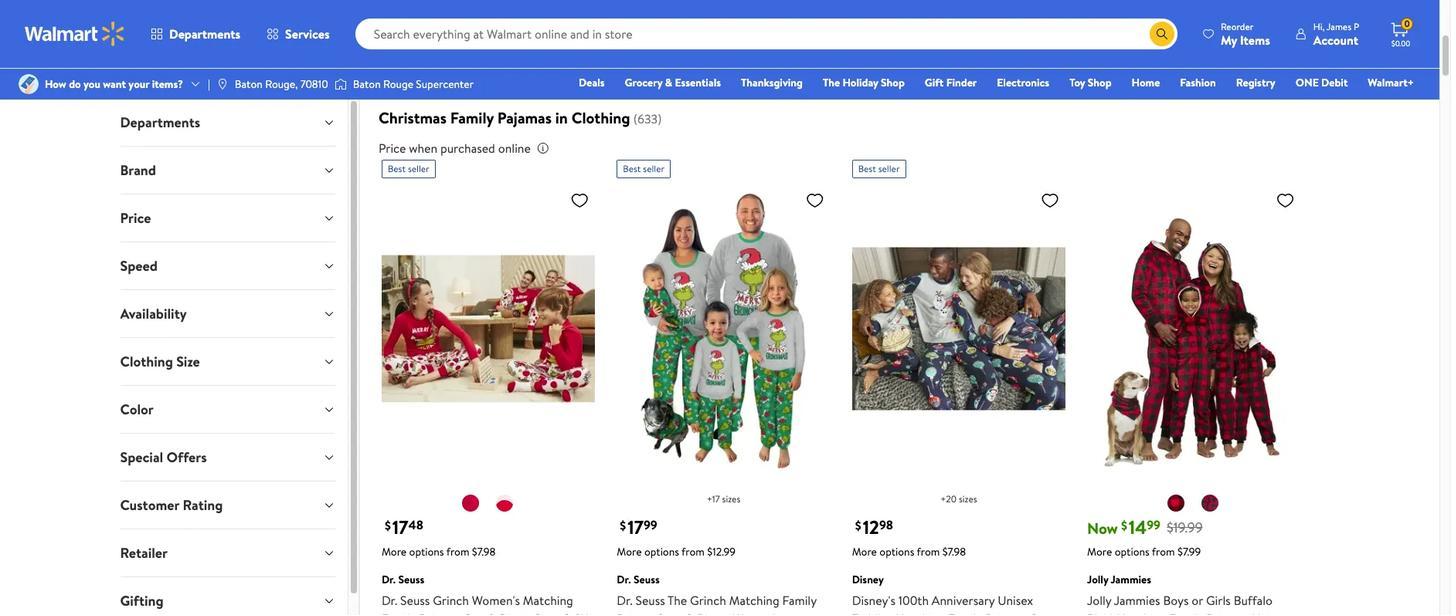 Task type: locate. For each thing, give the bounding box(es) containing it.
1 options from the left
[[409, 544, 444, 560]]

 image left how
[[19, 74, 39, 94]]

1 horizontal spatial seller
[[643, 162, 665, 175]]

more down "$ 17 99"
[[617, 544, 642, 560]]

1 horizontal spatial shop
[[881, 75, 905, 90]]

options inside now $ 14 99 $19.99 more options from $7.99
[[1115, 544, 1150, 560]]

0 vertical spatial departments
[[169, 25, 240, 42]]

the left "holiday"
[[823, 75, 840, 90]]

4 more from the left
[[1087, 544, 1112, 560]]

price down brand
[[120, 209, 151, 228]]

grinch image
[[318, 0, 374, 43]]

slippers & socks link
[[676, 0, 757, 77]]

more options from $7.98 down 98
[[852, 544, 966, 560]]

dr. seuss dr. seuss grinch women's matching family pajamas set, 2-piece, sizes s-3x
[[382, 572, 588, 616]]

2 99 from the left
[[1147, 517, 1160, 534]]

& for socks
[[735, 46, 743, 63]]

2 more from the left
[[617, 544, 642, 560]]

offers
[[167, 448, 207, 467]]

onesies
[[603, 46, 645, 63]]

piece,
[[499, 611, 532, 616], [697, 611, 730, 616]]

$19.99
[[1167, 519, 1203, 538]]

1 vertical spatial price
[[120, 209, 151, 228]]

matching down boys
[[1116, 611, 1166, 616]]

12
[[863, 514, 879, 541]]

0 horizontal spatial fashion
[[882, 59, 922, 76]]

3 $ from the left
[[855, 518, 861, 535]]

0 horizontal spatial shop
[[140, 46, 166, 63]]

from up disney disney's 100th anniversary unisex toddler matching family pajamas set at bottom
[[917, 544, 940, 560]]

0 horizontal spatial clothing
[[120, 352, 173, 372]]

add to favorites list, disney's 100th anniversary unisex toddler matching family pajamas set, 2-piece, sizes 2t-5t image
[[1041, 191, 1059, 210]]

& right grocery
[[665, 75, 672, 90]]

family down anniversary
[[948, 611, 982, 616]]

1 horizontal spatial piece,
[[697, 611, 730, 616]]

departments down items?
[[120, 113, 200, 132]]

sizes right +20
[[959, 493, 977, 506]]

$0.00
[[1391, 38, 1410, 49]]

1 sizes from the left
[[722, 493, 740, 506]]

0 horizontal spatial &
[[665, 75, 672, 90]]

customer
[[120, 496, 179, 515]]

grinch up set,
[[433, 592, 469, 609]]

price
[[379, 140, 406, 157], [120, 209, 151, 228]]

more down $ 17 48
[[382, 544, 407, 560]]

price when purchased online
[[379, 140, 531, 157]]

fashion
[[882, 59, 922, 76], [1180, 75, 1216, 90]]

2 jolly from the top
[[1087, 592, 1111, 609]]

$ up more options from $12.99
[[620, 518, 626, 535]]

$ left 48
[[385, 518, 391, 535]]

1 horizontal spatial clothing
[[572, 107, 630, 128]]

jammies
[[1111, 572, 1151, 588], [1114, 592, 1160, 609]]

best for $ 12 98
[[858, 162, 876, 175]]

hi,
[[1313, 20, 1325, 33]]

 image
[[19, 74, 39, 94], [216, 78, 229, 90]]

$7.99
[[1178, 544, 1201, 560]]

1 17 from the left
[[392, 514, 408, 541]]

animal everything image
[[503, 0, 559, 43]]

set,
[[464, 611, 485, 616]]

dr. seuss the grinch matching family pajama sets, 2-piece, women's image
[[617, 185, 830, 473]]

$ inside $ 17 48
[[385, 518, 391, 535]]

sizes right +17
[[722, 493, 740, 506]]

from left $7.99
[[1152, 544, 1175, 560]]

availability tab
[[108, 291, 348, 338]]

supercenter
[[416, 76, 474, 92]]

matching inside 'jolly jammies jolly jammies boys or girls buffalo plaid matching family pajamas unio'
[[1116, 611, 1166, 616]]

$ inside $ 12 98
[[855, 518, 861, 535]]

options down 14
[[1115, 544, 1150, 560]]

departments up all
[[169, 25, 240, 42]]

hanukkah fashion link
[[862, 0, 942, 77]]

0 horizontal spatial best
[[388, 162, 406, 175]]

jammies down now $ 14 99 $19.99 more options from $7.99 on the bottom right of page
[[1111, 572, 1151, 588]]

1 horizontal spatial sizes
[[959, 493, 977, 506]]

the up sets,
[[668, 592, 687, 609]]

how do you want your items?
[[45, 76, 183, 92]]

1 vertical spatial departments
[[120, 113, 200, 132]]

2 17 from the left
[[628, 514, 644, 541]]

1 $ from the left
[[385, 518, 391, 535]]

0 horizontal spatial 2-
[[488, 611, 499, 616]]

3 seller from the left
[[878, 162, 900, 175]]

0 horizontal spatial price
[[120, 209, 151, 228]]

price inside dropdown button
[[120, 209, 151, 228]]

+17
[[707, 493, 720, 506]]

0 horizontal spatial baton
[[235, 76, 263, 92]]

0 horizontal spatial 17
[[392, 514, 408, 541]]

festive faves image
[[225, 0, 281, 43]]

speed
[[120, 257, 158, 276]]

1 horizontal spatial  image
[[216, 78, 229, 90]]

1 2- from the left
[[488, 611, 499, 616]]

piece, left 'sizes'
[[499, 611, 532, 616]]

purchased
[[440, 140, 495, 157]]

essentials
[[675, 75, 721, 90]]

family left set,
[[382, 611, 416, 616]]

best seller
[[388, 162, 429, 175], [623, 162, 665, 175], [858, 162, 900, 175]]

jolly jammies jolly jammies boys or girls buffalo plaid matching family pajamas unio
[[1087, 572, 1284, 616]]

departments inside popup button
[[169, 25, 240, 42]]

1 horizontal spatial $7.98
[[942, 544, 966, 560]]

piece, inside dr. seuss dr. seuss grinch women's matching family pajamas set, 2-piece, sizes s-3x
[[499, 611, 532, 616]]

0 horizontal spatial 99
[[644, 517, 657, 534]]

3 best from the left
[[858, 162, 876, 175]]

seller for $ 12 98
[[878, 162, 900, 175]]

1 horizontal spatial &
[[735, 46, 743, 63]]

piece, right sets,
[[697, 611, 730, 616]]

2- right sets,
[[686, 611, 697, 616]]

seuss
[[398, 572, 424, 588], [633, 572, 660, 588], [400, 592, 430, 609], [635, 592, 665, 609]]

0 horizontal spatial sizes
[[722, 493, 740, 506]]

retailer tab
[[108, 530, 348, 577]]

0 vertical spatial jolly
[[1087, 572, 1108, 588]]

one
[[1296, 75, 1319, 90]]

plaids link
[[398, 0, 479, 64]]

family inside 'jolly jammies jolly jammies boys or girls buffalo plaid matching family pajamas unio'
[[1169, 611, 1203, 616]]

1 more options from $7.98 from the left
[[382, 544, 496, 560]]

piece, inside dr. seuss dr. seuss the grinch matching family pajama sets, 2-piece, women's
[[697, 611, 730, 616]]

2 2- from the left
[[686, 611, 697, 616]]

more
[[382, 544, 407, 560], [617, 544, 642, 560], [852, 544, 877, 560], [1087, 544, 1112, 560]]

2 horizontal spatial best
[[858, 162, 876, 175]]

0 horizontal spatial the
[[668, 592, 687, 609]]

women's up set,
[[472, 592, 520, 609]]

99 left $19.99
[[1147, 517, 1160, 534]]

family for $ 12 98
[[948, 611, 982, 616]]

more for $ 17 99
[[617, 544, 642, 560]]

jammies left boys
[[1114, 592, 1160, 609]]

pajamas up online
[[497, 107, 552, 128]]

jolly
[[1087, 572, 1108, 588], [1087, 592, 1111, 609]]

3 more from the left
[[852, 544, 877, 560]]

grinch down grinch 'image'
[[328, 46, 364, 63]]

from inside now $ 14 99 $19.99 more options from $7.99
[[1152, 544, 1175, 560]]

departments inside dropdown button
[[120, 113, 200, 132]]

$ inside now $ 14 99 $19.99 more options from $7.99
[[1121, 518, 1127, 535]]

1 vertical spatial &
[[665, 75, 672, 90]]

women's down $12.99
[[733, 611, 781, 616]]

family down boys
[[1169, 611, 1203, 616]]

matching inside dr. seuss dr. seuss grinch women's matching family pajamas set, 2-piece, sizes s-3x
[[523, 592, 573, 609]]

clothing down deals
[[572, 107, 630, 128]]

1 vertical spatial jolly
[[1087, 592, 1111, 609]]

color tab
[[108, 386, 348, 433]]

more for $ 12 98
[[852, 544, 877, 560]]

red plaid image
[[1201, 494, 1219, 513]]

matching down 100th
[[895, 611, 945, 616]]

baton
[[235, 76, 263, 92], [353, 76, 381, 92]]

more inside now $ 14 99 $19.99 more options from $7.99
[[1087, 544, 1112, 560]]

accessories
[[778, 46, 841, 63]]

baton down festive faves
[[235, 76, 263, 92]]

1 vertical spatial the
[[668, 592, 687, 609]]

hi, james p account
[[1313, 20, 1359, 48]]

options for $ 17 99
[[644, 544, 679, 560]]

2- inside dr. seuss dr. seuss grinch women's matching family pajamas set, 2-piece, sizes s-3x
[[488, 611, 499, 616]]

reorder
[[1221, 20, 1254, 33]]

the inside dr. seuss dr. seuss the grinch matching family pajama sets, 2-piece, women's
[[668, 592, 687, 609]]

from for $ 12 98
[[917, 544, 940, 560]]

speed tab
[[108, 243, 348, 290]]

baton left rouge
[[353, 76, 381, 92]]

piece, for $ 17 48
[[499, 611, 532, 616]]

2 seller from the left
[[643, 162, 665, 175]]

more options from $7.98 for 17
[[382, 544, 496, 560]]

jolly jammies boys or girls buffalo plaid matching family pajamas union suit, sizes 4-16 image
[[1087, 185, 1301, 473]]

1 more from the left
[[382, 544, 407, 560]]

animal everything link
[[491, 0, 571, 77]]

shop down hanukkah
[[881, 75, 905, 90]]

customer rating tab
[[108, 482, 348, 529]]

from left $12.99
[[682, 544, 705, 560]]

$ inside "$ 17 99"
[[620, 518, 626, 535]]

pajamas left set,
[[419, 611, 462, 616]]

4 options from the left
[[1115, 544, 1150, 560]]

disney's 100th anniversary unisex toddler matching family pajamas set, 2-piece, sizes 2t-5t image
[[852, 185, 1066, 473]]

family inside dr. seuss dr. seuss grinch women's matching family pajamas set, 2-piece, sizes s-3x
[[382, 611, 416, 616]]

1 best seller from the left
[[388, 162, 429, 175]]

reorder my items
[[1221, 20, 1270, 48]]

1 from from the left
[[446, 544, 469, 560]]

2 sizes from the left
[[959, 493, 977, 506]]

0 vertical spatial clothing
[[572, 107, 630, 128]]

more down "now"
[[1087, 544, 1112, 560]]

1 horizontal spatial best
[[623, 162, 641, 175]]

options
[[409, 544, 444, 560], [644, 544, 679, 560], [880, 544, 914, 560], [1115, 544, 1150, 560]]

2 baton from the left
[[353, 76, 381, 92]]

clothing size button
[[108, 338, 348, 386]]

1 $7.98 from the left
[[472, 544, 496, 560]]

1 horizontal spatial 17
[[628, 514, 644, 541]]

brilliant red/ vivid white image
[[461, 494, 480, 513]]

1 baton from the left
[[235, 76, 263, 92]]

2 horizontal spatial best seller
[[858, 162, 900, 175]]

& inside slippers & socks
[[735, 46, 743, 63]]

2 best from the left
[[623, 162, 641, 175]]

1 horizontal spatial 99
[[1147, 517, 1160, 534]]

0 horizontal spatial  image
[[19, 74, 39, 94]]

3 best seller from the left
[[858, 162, 900, 175]]

add to favorites list, jolly jammies boys or girls buffalo plaid matching family pajamas union suit, sizes 4-16 image
[[1276, 191, 1295, 210]]

my
[[1221, 31, 1237, 48]]

1 horizontal spatial more options from $7.98
[[852, 544, 966, 560]]

1 piece, from the left
[[499, 611, 532, 616]]

dr. seuss dr. seuss the grinch matching family pajama sets, 2-piece, women's
[[617, 572, 817, 616]]

$7.98 up dr. seuss dr. seuss grinch women's matching family pajamas set, 2-piece, sizes s-3x
[[472, 544, 496, 560]]

pajama
[[617, 611, 655, 616]]

1 horizontal spatial the
[[823, 75, 840, 90]]

home link
[[1125, 74, 1167, 91]]

options down 48
[[409, 544, 444, 560]]

1 vertical spatial women's
[[733, 611, 781, 616]]

family inside disney disney's 100th anniversary unisex toddler matching family pajamas set
[[948, 611, 982, 616]]

clothing left size
[[120, 352, 173, 372]]

0 horizontal spatial best seller
[[388, 162, 429, 175]]

& right socks
[[735, 46, 743, 63]]

$ for $ 17 48
[[385, 518, 391, 535]]

the
[[823, 75, 840, 90], [668, 592, 687, 609]]

toy
[[1069, 75, 1085, 90]]

1 horizontal spatial best seller
[[623, 162, 665, 175]]

$ left 14
[[1121, 518, 1127, 535]]

matching down $12.99
[[729, 592, 779, 609]]

shop all image
[[133, 0, 188, 43]]

family inside dr. seuss dr. seuss the grinch matching family pajama sets, 2-piece, women's
[[782, 592, 817, 609]]

1 horizontal spatial price
[[379, 140, 406, 157]]

home
[[1132, 75, 1160, 90]]

gift
[[925, 75, 944, 90]]

 image
[[334, 76, 347, 92]]

2- right set,
[[488, 611, 499, 616]]

$ left 12
[[855, 518, 861, 535]]

1 99 from the left
[[644, 517, 657, 534]]

98
[[879, 517, 893, 534]]

4 $ from the left
[[1121, 518, 1127, 535]]

matching inside dr. seuss dr. seuss the grinch matching family pajama sets, 2-piece, women's
[[729, 592, 779, 609]]

gifting
[[120, 592, 164, 611]]

1 horizontal spatial baton
[[353, 76, 381, 92]]

grinch down $12.99
[[690, 592, 726, 609]]

3 options from the left
[[880, 544, 914, 560]]

2 horizontal spatial grinch
[[690, 592, 726, 609]]

availability button
[[108, 291, 348, 338]]

options down "$ 17 99"
[[644, 544, 679, 560]]

0 horizontal spatial seller
[[408, 162, 429, 175]]

2 horizontal spatial seller
[[878, 162, 900, 175]]

 image right |
[[216, 78, 229, 90]]

vivid white image
[[495, 494, 514, 513]]

1 best from the left
[[388, 162, 406, 175]]

color
[[120, 400, 154, 420]]

more options from $7.98 down 48
[[382, 544, 496, 560]]

0 vertical spatial price
[[379, 140, 406, 157]]

seller
[[408, 162, 429, 175], [643, 162, 665, 175], [878, 162, 900, 175]]

3 from from the left
[[917, 544, 940, 560]]

14
[[1129, 514, 1147, 541]]

0 vertical spatial jammies
[[1111, 572, 1151, 588]]

1 vertical spatial clothing
[[120, 352, 173, 372]]

0 horizontal spatial piece,
[[499, 611, 532, 616]]

0 horizontal spatial $7.98
[[472, 544, 496, 560]]

best seller for $ 12 98
[[858, 162, 900, 175]]

shop right toy at right top
[[1088, 75, 1112, 90]]

search icon image
[[1156, 28, 1168, 40]]

2 horizontal spatial shop
[[1088, 75, 1112, 90]]

2 piece, from the left
[[697, 611, 730, 616]]

toy shop
[[1069, 75, 1112, 90]]

2 best seller from the left
[[623, 162, 665, 175]]

more down 12
[[852, 544, 877, 560]]

shop left all
[[140, 46, 166, 63]]

speed button
[[108, 243, 348, 290]]

2 from from the left
[[682, 544, 705, 560]]

special offers tab
[[108, 434, 348, 481]]

onesies image
[[596, 0, 652, 43]]

from up dr. seuss dr. seuss grinch women's matching family pajamas set, 2-piece, sizes s-3x
[[446, 544, 469, 560]]

99 up more options from $12.99
[[644, 517, 657, 534]]

4 from from the left
[[1152, 544, 1175, 560]]

17 for $ 17 99
[[628, 514, 644, 541]]

0 horizontal spatial women's
[[472, 592, 520, 609]]

1 horizontal spatial 2-
[[686, 611, 697, 616]]

family left the disney's
[[782, 592, 817, 609]]

options down 98
[[880, 544, 914, 560]]

deals
[[579, 75, 605, 90]]

1 seller from the left
[[408, 162, 429, 175]]

matching up 'sizes'
[[523, 592, 573, 609]]

0 vertical spatial &
[[735, 46, 743, 63]]

2 $ from the left
[[620, 518, 626, 535]]

matching inside disney disney's 100th anniversary unisex toddler matching family pajamas set
[[895, 611, 945, 616]]

fashion left gift
[[882, 59, 922, 76]]

items?
[[152, 76, 183, 92]]

17 for $ 17 48
[[392, 514, 408, 541]]

price left when
[[379, 140, 406, 157]]

fashion inside hanukkah fashion
[[882, 59, 922, 76]]

2 $7.98 from the left
[[942, 544, 966, 560]]

best seller for $ 17 99
[[623, 162, 665, 175]]

services button
[[254, 15, 343, 53]]

+20
[[940, 493, 957, 506]]

fashion right home
[[1180, 75, 1216, 90]]

walmart+ link
[[1361, 74, 1421, 91]]

1 horizontal spatial women's
[[733, 611, 781, 616]]

0 horizontal spatial more options from $7.98
[[382, 544, 496, 560]]

registry link
[[1229, 74, 1282, 91]]

plaids image
[[411, 0, 466, 43]]

2- for $ 17 48
[[488, 611, 499, 616]]

$ 17 48
[[385, 514, 423, 541]]

pajamas down the girls
[[1206, 611, 1249, 616]]

2-
[[488, 611, 499, 616], [686, 611, 697, 616]]

pajamas down the unisex on the right of page
[[985, 611, 1028, 616]]

departments tab
[[108, 99, 348, 146]]

$7.98 up disney disney's 100th anniversary unisex toddler matching family pajamas set at bottom
[[942, 544, 966, 560]]

shop
[[140, 46, 166, 63], [881, 75, 905, 90], [1088, 75, 1112, 90]]

2 more options from $7.98 from the left
[[852, 544, 966, 560]]

2- inside dr. seuss dr. seuss the grinch matching family pajama sets, 2-piece, women's
[[686, 611, 697, 616]]

add to favorites list, dr. seuss the grinch matching family pajama sets, 2-piece, women's image
[[806, 191, 824, 210]]

2 options from the left
[[644, 544, 679, 560]]

0 vertical spatial women's
[[472, 592, 520, 609]]

1 horizontal spatial grinch
[[433, 592, 469, 609]]

add to favorites list, dr. seuss grinch women's matching family pajamas set, 2-piece, sizes s-3x image
[[570, 191, 589, 210]]

seller for $ 17 99
[[643, 162, 665, 175]]



Task type: describe. For each thing, give the bounding box(es) containing it.
0 vertical spatial the
[[823, 75, 840, 90]]

+20 sizes
[[940, 493, 977, 506]]

gift finder link
[[918, 74, 984, 91]]

more options from $7.98 for 12
[[852, 544, 966, 560]]

plaid
[[1087, 611, 1113, 616]]

price tab
[[108, 195, 348, 242]]

pajamas inside disney disney's 100th anniversary unisex toddler matching family pajamas set
[[985, 611, 1028, 616]]

availability
[[120, 304, 187, 324]]

color button
[[108, 386, 348, 433]]

gift finder
[[925, 75, 977, 90]]

one debit link
[[1289, 74, 1355, 91]]

70810
[[300, 76, 328, 92]]

electronics
[[997, 75, 1049, 90]]

1 vertical spatial jammies
[[1114, 592, 1160, 609]]

slippers & socks image
[[689, 0, 744, 43]]

baton for baton rouge, 70810
[[235, 76, 263, 92]]

gifting tab
[[108, 578, 348, 616]]

2- for $ 17 99
[[686, 611, 697, 616]]

accessories image
[[782, 0, 837, 43]]

99 inside now $ 14 99 $19.99 more options from $7.99
[[1147, 517, 1160, 534]]

disney's
[[852, 592, 895, 609]]

hanukkah fashion
[[876, 46, 928, 76]]

registry
[[1236, 75, 1275, 90]]

99 inside "$ 17 99"
[[644, 517, 657, 534]]

now
[[1087, 518, 1118, 539]]

$ for $ 12 98
[[855, 518, 861, 535]]

everything
[[503, 59, 560, 76]]

shop inside "toy shop" link
[[1088, 75, 1112, 90]]

grinch inside dr. seuss dr. seuss the grinch matching family pajama sets, 2-piece, women's
[[690, 592, 726, 609]]

rating
[[183, 496, 223, 515]]

$ 17 99
[[620, 514, 657, 541]]

seller for $ 17 48
[[408, 162, 429, 175]]

the holiday shop
[[823, 75, 905, 90]]

0 horizontal spatial grinch
[[328, 46, 364, 63]]

best for $ 17 99
[[623, 162, 641, 175]]

walmart image
[[25, 22, 125, 46]]

brand button
[[108, 147, 348, 194]]

grinch inside dr. seuss dr. seuss grinch women's matching family pajamas set, 2-piece, sizes s-3x
[[433, 592, 469, 609]]

options for $ 17 48
[[409, 544, 444, 560]]

best for $ 17 48
[[388, 162, 406, 175]]

customer rating button
[[108, 482, 348, 529]]

sizes for 17
[[722, 493, 740, 506]]

price for price when purchased online
[[379, 140, 406, 157]]

shop all
[[140, 46, 181, 63]]

rouge
[[383, 76, 413, 92]]

women's inside dr. seuss dr. seuss grinch women's matching family pajamas set, 2-piece, sizes s-3x
[[472, 592, 520, 609]]

from for $ 17 99
[[682, 544, 705, 560]]

festive faves link
[[213, 0, 293, 64]]

onesies link
[[584, 0, 664, 64]]

$ 12 98
[[855, 514, 893, 541]]

disney disney's 100th anniversary unisex toddler matching family pajamas set
[[852, 572, 1052, 616]]

one debit
[[1296, 75, 1348, 90]]

your
[[129, 76, 149, 92]]

deals link
[[572, 74, 612, 91]]

Walmart Site-Wide search field
[[355, 19, 1177, 49]]

shop inside the holiday shop link
[[881, 75, 905, 90]]

disney
[[852, 572, 884, 588]]

price button
[[108, 195, 348, 242]]

socks
[[702, 59, 731, 76]]

do
[[69, 76, 81, 92]]

shop inside 'shop all' link
[[140, 46, 166, 63]]

james
[[1327, 20, 1351, 33]]

1 horizontal spatial fashion
[[1180, 75, 1216, 90]]

 image for how
[[19, 74, 39, 94]]

sizes for 12
[[959, 493, 977, 506]]

sets,
[[658, 611, 683, 616]]

walmart+
[[1368, 75, 1414, 90]]

Search search field
[[355, 19, 1177, 49]]

from for $ 17 48
[[446, 544, 469, 560]]

customer rating
[[120, 496, 223, 515]]

red moose image
[[1167, 494, 1185, 513]]

1 jolly from the top
[[1087, 572, 1108, 588]]

legal information image
[[537, 142, 549, 155]]

clothing inside dropdown button
[[120, 352, 173, 372]]

$7.98 for 17
[[472, 544, 496, 560]]

family up purchased
[[450, 107, 494, 128]]

size
[[176, 352, 200, 372]]

matching for $ 17 48
[[523, 592, 573, 609]]

matching for $ 12 98
[[895, 611, 945, 616]]

family for $ 17 48
[[382, 611, 416, 616]]

baton for baton rouge supercenter
[[353, 76, 381, 92]]

finder
[[946, 75, 977, 90]]

plaids
[[423, 46, 454, 63]]

toy shop link
[[1063, 74, 1119, 91]]

hanukkah fashion image
[[874, 0, 930, 43]]

slippers & socks
[[690, 46, 743, 76]]

p
[[1354, 20, 1359, 33]]

more for $ 17 48
[[382, 544, 407, 560]]

 image for baton
[[216, 78, 229, 90]]

price for price
[[120, 209, 151, 228]]

special offers
[[120, 448, 207, 467]]

brand
[[120, 161, 156, 180]]

piece, for $ 17 99
[[697, 611, 730, 616]]

clothing size tab
[[108, 338, 348, 386]]

special offers button
[[108, 434, 348, 481]]

retailer
[[120, 544, 168, 563]]

+17 sizes
[[707, 493, 740, 506]]

debit
[[1321, 75, 1348, 90]]

toddler
[[852, 611, 892, 616]]

brand tab
[[108, 147, 348, 194]]

100th
[[898, 592, 929, 609]]

grocery & essentials
[[625, 75, 721, 90]]

more options from $12.99
[[617, 544, 736, 560]]

(633)
[[633, 111, 662, 128]]

& for essentials
[[665, 75, 672, 90]]

faves
[[260, 46, 287, 63]]

animal everything
[[503, 46, 560, 76]]

dr. seuss grinch women's matching family pajamas set, 2-piece, sizes s-3x image
[[382, 185, 595, 473]]

family for $ 17 99
[[782, 592, 817, 609]]

$7.98 for 12
[[942, 544, 966, 560]]

women's inside dr. seuss dr. seuss the grinch matching family pajama sets, 2-piece, women's
[[733, 611, 781, 616]]

0
[[1404, 17, 1410, 30]]

all
[[169, 46, 181, 63]]

pajamas inside dr. seuss dr. seuss grinch women's matching family pajamas set, 2-piece, sizes s-3x
[[419, 611, 462, 616]]

grinch link
[[306, 0, 386, 64]]

$ for $ 17 99
[[620, 518, 626, 535]]

how
[[45, 76, 66, 92]]

holiday
[[843, 75, 878, 90]]

special
[[120, 448, 163, 467]]

girls
[[1206, 592, 1231, 609]]

pajamas inside 'jolly jammies jolly jammies boys or girls buffalo plaid matching family pajamas unio'
[[1206, 611, 1249, 616]]

best seller for $ 17 48
[[388, 162, 429, 175]]

electronics link
[[990, 74, 1056, 91]]

matching for $ 17 99
[[729, 592, 779, 609]]

hanukkah
[[876, 46, 928, 63]]

now $ 14 99 $19.99 more options from $7.99
[[1087, 514, 1203, 560]]

grocery & essentials link
[[618, 74, 728, 91]]

|
[[208, 76, 210, 92]]

rouge,
[[265, 76, 298, 92]]

festive
[[219, 46, 257, 63]]

retailer button
[[108, 530, 348, 577]]

departments button
[[138, 15, 254, 53]]

options for $ 12 98
[[880, 544, 914, 560]]

or
[[1192, 592, 1203, 609]]

$12.99
[[707, 544, 736, 560]]

want
[[103, 76, 126, 92]]

buffalo
[[1234, 592, 1273, 609]]

s-
[[563, 611, 575, 616]]



Task type: vqa. For each thing, say whether or not it's contained in the screenshot.
THE AUTO link
no



